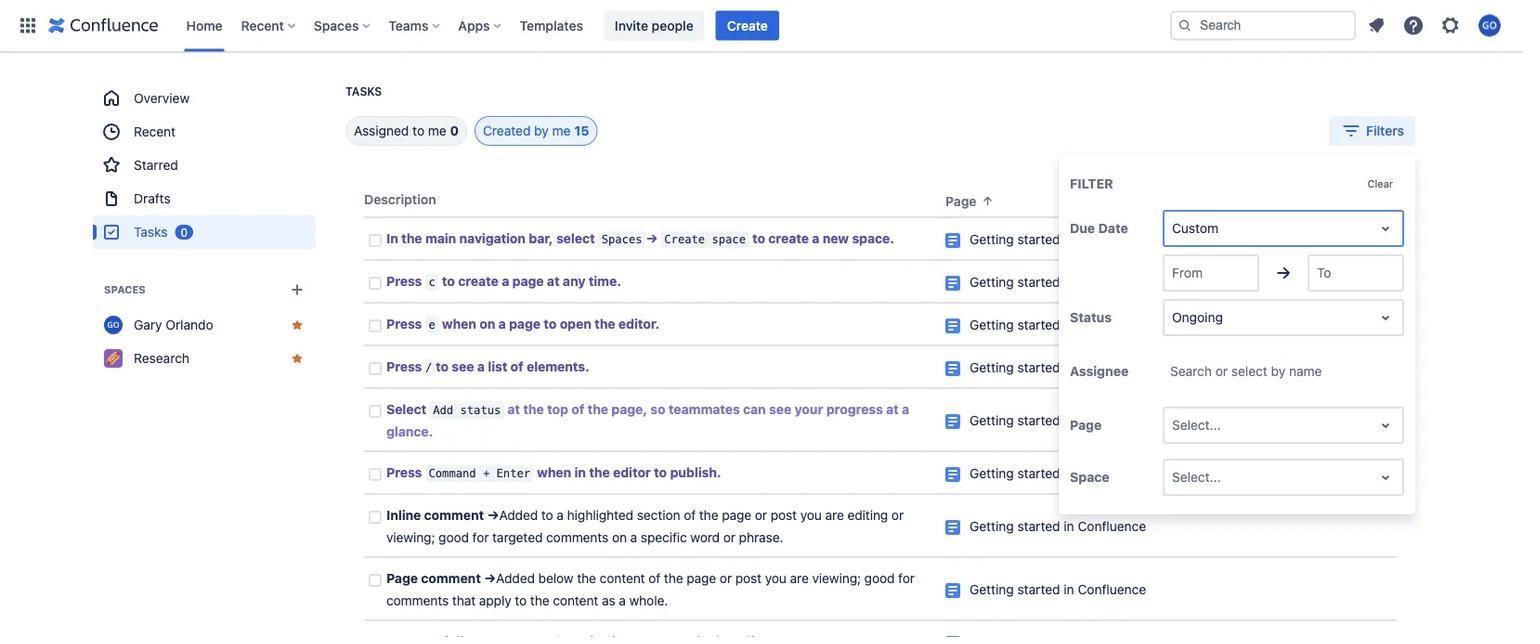 Task type: locate. For each thing, give the bounding box(es) containing it.
0 horizontal spatial viewing;
[[386, 530, 435, 545]]

1 horizontal spatial select
[[1232, 364, 1268, 379]]

1 vertical spatial spaces
[[602, 233, 642, 246]]

on up press / to see a list of elements.
[[480, 316, 495, 332]]

5 getting started in confluence link from the top
[[970, 413, 1147, 428]]

7 page title icon image from the top
[[946, 520, 961, 535]]

to right space
[[753, 231, 765, 246]]

6 confluence from the top
[[1078, 466, 1147, 481]]

date
[[1340, 194, 1369, 209], [1099, 221, 1129, 236]]

1 horizontal spatial good
[[865, 571, 895, 586]]

comments inside the added below the content of the page or post you are viewing; good for comments that apply to the content as a whole.
[[386, 593, 449, 609]]

tasks down drafts
[[134, 224, 168, 240]]

2 press from the top
[[386, 316, 422, 332]]

or up phrase.
[[755, 508, 767, 523]]

you
[[801, 508, 822, 523], [765, 571, 787, 586]]

apps button
[[453, 11, 509, 40]]

press left c on the left top
[[386, 274, 422, 289]]

me
[[428, 123, 447, 138], [552, 123, 571, 138]]

2 vertical spatial →
[[484, 571, 496, 586]]

due date left ascending sorting icon date
[[1312, 194, 1369, 209]]

the up whole. on the bottom left of the page
[[664, 571, 683, 586]]

press for enter
[[386, 465, 422, 480]]

1 horizontal spatial are
[[825, 508, 844, 523]]

open image for page
[[1375, 414, 1397, 437]]

good inside the added to a highlighted section of the page or post you are editing or viewing; good for targeted comments on a specific word or phrase.
[[439, 530, 469, 545]]

8 getting from the top
[[970, 582, 1014, 597]]

create left the new
[[769, 231, 809, 246]]

post down phrase.
[[736, 571, 762, 586]]

a
[[812, 231, 820, 246], [502, 274, 509, 289], [499, 316, 506, 332], [477, 359, 485, 374], [902, 402, 910, 417], [557, 508, 564, 523], [630, 530, 637, 545], [619, 593, 626, 609]]

2 me from the left
[[552, 123, 571, 138]]

0 horizontal spatial content
[[553, 593, 599, 609]]

glance.
[[386, 424, 433, 439]]

2 confluence from the top
[[1078, 275, 1147, 290]]

press left /
[[386, 359, 422, 374]]

2 getting started in confluence link from the top
[[970, 275, 1147, 290]]

by
[[534, 123, 549, 138], [1271, 364, 1286, 379]]

a left list
[[477, 359, 485, 374]]

added for page comment →
[[496, 571, 535, 586]]

getting started in confluence link
[[970, 232, 1147, 247], [970, 275, 1147, 290], [970, 317, 1147, 333], [970, 360, 1147, 375], [970, 413, 1147, 428], [970, 466, 1147, 481], [970, 519, 1147, 534], [970, 582, 1147, 597]]

see right /
[[452, 359, 474, 374]]

1 vertical spatial when
[[537, 465, 571, 480]]

1 started from the top
[[1018, 232, 1061, 247]]

1 horizontal spatial you
[[801, 508, 822, 523]]

added inside the added to a highlighted section of the page or post you are editing or viewing; good for targeted comments on a specific word or phrase.
[[499, 508, 538, 523]]

1 select... from the top
[[1172, 418, 1221, 433]]

to right assigned on the left top of page
[[413, 123, 425, 138]]

spaces
[[314, 18, 359, 33], [602, 233, 642, 246], [104, 284, 146, 296]]

1 horizontal spatial due date
[[1312, 194, 1369, 209]]

0 vertical spatial select
[[556, 231, 595, 246]]

0 vertical spatial on
[[480, 316, 495, 332]]

page title icon image
[[946, 233, 961, 248], [946, 276, 961, 291], [946, 319, 961, 334], [946, 361, 961, 376], [946, 414, 961, 429], [946, 467, 961, 482], [946, 520, 961, 535], [946, 583, 961, 598]]

on down highlighted
[[612, 530, 627, 545]]

1 vertical spatial good
[[865, 571, 895, 586]]

8 getting started in confluence link from the top
[[970, 582, 1147, 597]]

0 vertical spatial date
[[1340, 194, 1369, 209]]

page title icon image for when on a page to open the editor.
[[946, 319, 961, 334]]

viewing; down editing
[[812, 571, 861, 586]]

due down filter
[[1070, 221, 1096, 236]]

tasks
[[346, 85, 382, 98], [134, 224, 168, 240]]

the up word
[[699, 508, 719, 523]]

comment up that
[[421, 571, 481, 586]]

3 press from the top
[[386, 359, 422, 374]]

5 page title icon image from the top
[[946, 414, 961, 429]]

page down inline
[[386, 571, 418, 586]]

getting started in confluence
[[970, 232, 1147, 247], [970, 275, 1147, 290], [970, 317, 1147, 333], [970, 360, 1147, 375], [970, 413, 1147, 428], [970, 466, 1147, 481], [970, 519, 1147, 534], [970, 582, 1147, 597]]

2 horizontal spatial page
[[1070, 418, 1102, 433]]

0 down the drafts link
[[181, 226, 188, 239]]

tab list
[[323, 116, 598, 146]]

as
[[602, 593, 616, 609]]

navigation
[[459, 231, 526, 246]]

0 horizontal spatial me
[[428, 123, 447, 138]]

create
[[769, 231, 809, 246], [458, 274, 499, 289]]

page left "ascending sorting icon page"
[[946, 194, 977, 209]]

1 vertical spatial added
[[496, 571, 535, 586]]

4 page title icon image from the top
[[946, 361, 961, 376]]

due
[[1312, 194, 1337, 209], [1070, 221, 1096, 236]]

0 horizontal spatial on
[[480, 316, 495, 332]]

or down word
[[720, 571, 732, 586]]

group
[[93, 82, 316, 249]]

6 page title icon image from the top
[[946, 467, 961, 482]]

help icon image
[[1403, 14, 1425, 37]]

due left ascending sorting icon date
[[1312, 194, 1337, 209]]

or right search
[[1216, 364, 1228, 379]]

create a space image
[[286, 279, 308, 301]]

5 getting started in confluence from the top
[[970, 413, 1147, 428]]

started for to create a page at any time.
[[1018, 275, 1061, 290]]

4 getting from the top
[[970, 360, 1014, 375]]

0 vertical spatial spaces
[[314, 18, 359, 33]]

getting for when on a page to open the editor.
[[970, 317, 1014, 333]]

gary orlando link
[[93, 308, 316, 342]]

1 vertical spatial viewing;
[[812, 571, 861, 586]]

page up phrase.
[[722, 508, 752, 523]]

you inside the added to a highlighted section of the page or post you are editing or viewing; good for targeted comments on a specific word or phrase.
[[801, 508, 822, 523]]

0 horizontal spatial you
[[765, 571, 787, 586]]

0 vertical spatial content
[[600, 571, 645, 586]]

page title icon image for at the top of the page, so teammates can see your progress at a glance.
[[946, 414, 961, 429]]

added inside the added below the content of the page or post you are viewing; good for comments that apply to the content as a whole.
[[496, 571, 535, 586]]

e
[[429, 318, 436, 332]]

from
[[1172, 265, 1203, 281]]

comments down highlighted
[[546, 530, 609, 545]]

0 vertical spatial comments
[[546, 530, 609, 545]]

apply
[[479, 593, 512, 609]]

create inside "in the main navigation bar, select spaces → create space to create a new space."
[[665, 233, 705, 246]]

comments
[[546, 530, 609, 545], [386, 593, 449, 609]]

8 getting started in confluence from the top
[[970, 582, 1147, 597]]

1 horizontal spatial 0
[[450, 123, 459, 138]]

3 page title icon image from the top
[[946, 319, 961, 334]]

bar,
[[529, 231, 553, 246]]

1 vertical spatial select...
[[1172, 470, 1221, 485]]

teams
[[389, 18, 429, 33]]

a inside at the top of the page, so teammates can see your progress at a glance.
[[902, 402, 910, 417]]

4 getting started in confluence from the top
[[970, 360, 1147, 375]]

1 open image from the top
[[1375, 218, 1397, 240]]

1 horizontal spatial for
[[899, 571, 915, 586]]

1 horizontal spatial page
[[946, 194, 977, 209]]

1 horizontal spatial see
[[769, 402, 792, 417]]

4 confluence from the top
[[1078, 360, 1147, 375]]

1 horizontal spatial by
[[1271, 364, 1286, 379]]

good down inline comment →
[[439, 530, 469, 545]]

0 vertical spatial 0
[[450, 123, 459, 138]]

list
[[488, 359, 508, 374]]

you inside the added below the content of the page or post you are viewing; good for comments that apply to the content as a whole.
[[765, 571, 787, 586]]

0 horizontal spatial see
[[452, 359, 474, 374]]

1 horizontal spatial due
[[1312, 194, 1337, 209]]

post up phrase.
[[771, 508, 797, 523]]

of inside the added below the content of the page or post you are viewing; good for comments that apply to the content as a whole.
[[649, 571, 661, 586]]

page down press c to create a page at any time.
[[509, 316, 541, 332]]

2 open image from the top
[[1375, 414, 1397, 437]]

0 vertical spatial recent
[[241, 18, 284, 33]]

content
[[600, 571, 645, 586], [553, 593, 599, 609]]

1 vertical spatial see
[[769, 402, 792, 417]]

press down glance.
[[386, 465, 422, 480]]

started
[[1018, 232, 1061, 247], [1018, 275, 1061, 290], [1018, 317, 1061, 333], [1018, 360, 1061, 375], [1018, 413, 1061, 428], [1018, 466, 1061, 481], [1018, 519, 1061, 534], [1018, 582, 1061, 597]]

gary orlando
[[134, 317, 213, 333]]

3 confluence from the top
[[1078, 317, 1147, 333]]

5 started from the top
[[1018, 413, 1061, 428]]

1 press from the top
[[386, 274, 422, 289]]

a down press c to create a page at any time.
[[499, 316, 506, 332]]

at left any
[[547, 274, 560, 289]]

1 horizontal spatial content
[[600, 571, 645, 586]]

2 started from the top
[[1018, 275, 1061, 290]]

content down below
[[553, 593, 599, 609]]

1 horizontal spatial comments
[[546, 530, 609, 545]]

2 horizontal spatial at
[[886, 402, 899, 417]]

0 horizontal spatial create
[[665, 233, 705, 246]]

confluence image
[[48, 14, 158, 37], [48, 14, 158, 37]]

unstar this space image
[[290, 318, 305, 333]]

apps
[[458, 18, 490, 33]]

when right e
[[442, 316, 476, 332]]

1 vertical spatial →
[[487, 508, 499, 523]]

3 started from the top
[[1018, 317, 1061, 333]]

0 vertical spatial comment
[[424, 508, 484, 523]]

of up whole. on the bottom left of the page
[[649, 571, 661, 586]]

me left 15
[[552, 123, 571, 138]]

to right c on the left top
[[442, 274, 455, 289]]

getting started in confluence link for to see a list of elements.
[[970, 360, 1147, 375]]

/
[[426, 361, 432, 374]]

0 horizontal spatial page
[[386, 571, 418, 586]]

content up as
[[600, 571, 645, 586]]

0 vertical spatial post
[[771, 508, 797, 523]]

1 page title icon image from the top
[[946, 233, 961, 248]]

1 vertical spatial due date
[[1070, 221, 1129, 236]]

ascending sorting icon date image
[[1373, 194, 1388, 208]]

open image
[[1375, 218, 1397, 240], [1375, 414, 1397, 437], [1375, 466, 1397, 489]]

status
[[460, 404, 501, 417]]

the left top
[[523, 402, 544, 417]]

to right apply
[[515, 593, 527, 609]]

getting started in confluence for when on a page to open the editor.
[[970, 317, 1147, 333]]

a right as
[[619, 593, 626, 609]]

recent up starred
[[134, 124, 176, 139]]

1 horizontal spatial spaces
[[314, 18, 359, 33]]

1 vertical spatial post
[[736, 571, 762, 586]]

of right top
[[572, 402, 585, 417]]

section
[[637, 508, 681, 523]]

6 getting from the top
[[970, 466, 1014, 481]]

0 vertical spatial page
[[946, 194, 977, 209]]

in
[[386, 231, 398, 246]]

comments down the page comment →
[[386, 593, 449, 609]]

me right assigned on the left top of page
[[428, 123, 447, 138]]

by right created
[[534, 123, 549, 138]]

page comment →
[[386, 571, 496, 586]]

1 horizontal spatial when
[[537, 465, 571, 480]]

1 vertical spatial are
[[790, 571, 809, 586]]

for inside the added to a highlighted section of the page or post you are editing or viewing; good for targeted comments on a specific word or phrase.
[[473, 530, 489, 545]]

assigned
[[354, 123, 409, 138]]

page title icon image for to create a page at any time.
[[946, 276, 961, 291]]

added up targeted
[[499, 508, 538, 523]]

confluence for →
[[1078, 232, 1147, 247]]

7 confluence from the top
[[1078, 519, 1147, 534]]

post
[[771, 508, 797, 523], [736, 571, 762, 586]]

notification icon image
[[1366, 14, 1388, 37]]

3 getting from the top
[[970, 317, 1014, 333]]

assigned to me 0
[[354, 123, 459, 138]]

0 vertical spatial viewing;
[[386, 530, 435, 545]]

create inside global element
[[727, 18, 768, 33]]

settings icon image
[[1440, 14, 1462, 37]]

3 open image from the top
[[1375, 466, 1397, 489]]

3 getting started in confluence link from the top
[[970, 317, 1147, 333]]

0 horizontal spatial when
[[442, 316, 476, 332]]

1 me from the left
[[428, 123, 447, 138]]

3 getting started in confluence from the top
[[970, 317, 1147, 333]]

1 horizontal spatial tasks
[[346, 85, 382, 98]]

research link
[[93, 342, 316, 375]]

banner
[[0, 0, 1524, 52]]

1 vertical spatial tasks
[[134, 224, 168, 240]]

0 vertical spatial for
[[473, 530, 489, 545]]

you left editing
[[801, 508, 822, 523]]

0 horizontal spatial by
[[534, 123, 549, 138]]

2 vertical spatial spaces
[[104, 284, 146, 296]]

6 getting started in confluence from the top
[[970, 466, 1147, 481]]

2 vertical spatial open image
[[1375, 466, 1397, 489]]

5 confluence from the top
[[1078, 413, 1147, 428]]

0 horizontal spatial post
[[736, 571, 762, 586]]

started for →
[[1018, 232, 1061, 247]]

1 vertical spatial open image
[[1375, 414, 1397, 437]]

1 getting started in confluence from the top
[[970, 232, 1147, 247]]

6 getting started in confluence link from the top
[[970, 466, 1147, 481]]

a right progress
[[902, 402, 910, 417]]

comment down the command at left bottom
[[424, 508, 484, 523]]

global element
[[11, 0, 1167, 52]]

tasks up assigned on the left top of page
[[346, 85, 382, 98]]

1 vertical spatial on
[[612, 530, 627, 545]]

comments inside the added to a highlighted section of the page or post you are editing or viewing; good for targeted comments on a specific word or phrase.
[[546, 530, 609, 545]]

1 vertical spatial create
[[458, 274, 499, 289]]

added for inline comment →
[[499, 508, 538, 523]]

due date
[[1312, 194, 1369, 209], [1070, 221, 1129, 236]]

spaces up gary
[[104, 284, 146, 296]]

ascending sorting icon page image
[[981, 194, 995, 208]]

open image
[[1375, 307, 1397, 329]]

a left specific
[[630, 530, 637, 545]]

0 vertical spatial select...
[[1172, 418, 1221, 433]]

editor
[[613, 465, 651, 480]]

space.
[[852, 231, 895, 246]]

viewing;
[[386, 530, 435, 545], [812, 571, 861, 586]]

0 vertical spatial by
[[534, 123, 549, 138]]

4 getting started in confluence link from the top
[[970, 360, 1147, 375]]

unstar this space image
[[290, 351, 305, 366]]

when right enter
[[537, 465, 571, 480]]

2 page title icon image from the top
[[946, 276, 961, 291]]

started for when in the editor to publish.
[[1018, 466, 1061, 481]]

time.
[[589, 274, 621, 289]]

0 vertical spatial see
[[452, 359, 474, 374]]

on inside the added to a highlighted section of the page or post you are editing or viewing; good for targeted comments on a specific word or phrase.
[[612, 530, 627, 545]]

select... for space
[[1172, 470, 1221, 485]]

getting
[[970, 232, 1014, 247], [970, 275, 1014, 290], [970, 317, 1014, 333], [970, 360, 1014, 375], [970, 413, 1014, 428], [970, 466, 1014, 481], [970, 519, 1014, 534], [970, 582, 1014, 597]]

create down navigation
[[458, 274, 499, 289]]

0 horizontal spatial are
[[790, 571, 809, 586]]

create left space
[[665, 233, 705, 246]]

2 horizontal spatial spaces
[[602, 233, 642, 246]]

of
[[511, 359, 524, 374], [572, 402, 585, 417], [684, 508, 696, 523], [649, 571, 661, 586]]

in for at the top of the page, so teammates can see your progress at a glance.
[[1064, 413, 1075, 428]]

elements.
[[527, 359, 590, 374]]

1 vertical spatial due
[[1070, 221, 1096, 236]]

0 horizontal spatial for
[[473, 530, 489, 545]]

comment for that
[[421, 571, 481, 586]]

page down word
[[687, 571, 716, 586]]

the right in
[[402, 231, 422, 246]]

recent link
[[93, 115, 316, 149]]

0 vertical spatial open image
[[1375, 218, 1397, 240]]

getting started in confluence for to see a list of elements.
[[970, 360, 1147, 375]]

spaces right recent popup button
[[314, 18, 359, 33]]

0 horizontal spatial recent
[[134, 124, 176, 139]]

2 getting from the top
[[970, 275, 1014, 290]]

0 horizontal spatial comments
[[386, 593, 449, 609]]

date left ascending sorting icon date
[[1340, 194, 1369, 209]]

your profile and preferences image
[[1479, 14, 1501, 37]]

1 horizontal spatial create
[[727, 18, 768, 33]]

1 getting started in confluence link from the top
[[970, 232, 1147, 247]]

select
[[556, 231, 595, 246], [1232, 364, 1268, 379]]

page inside the added to a highlighted section of the page or post you are editing or viewing; good for targeted comments on a specific word or phrase.
[[722, 508, 752, 523]]

1 vertical spatial create
[[665, 233, 705, 246]]

for
[[473, 530, 489, 545], [899, 571, 915, 586]]

0
[[450, 123, 459, 138], [181, 226, 188, 239]]

2 select... from the top
[[1172, 470, 1221, 485]]

select right bar,
[[556, 231, 595, 246]]

date down filter
[[1099, 221, 1129, 236]]

by left name
[[1271, 364, 1286, 379]]

0 vertical spatial are
[[825, 508, 844, 523]]

banner containing home
[[0, 0, 1524, 52]]

1 confluence from the top
[[1078, 232, 1147, 247]]

2 getting started in confluence from the top
[[970, 275, 1147, 290]]

0 horizontal spatial good
[[439, 530, 469, 545]]

→ up apply
[[484, 571, 496, 586]]

select left name
[[1232, 364, 1268, 379]]

on
[[480, 316, 495, 332], [612, 530, 627, 545]]

status
[[1070, 310, 1112, 325]]

0 horizontal spatial due
[[1070, 221, 1096, 236]]

getting for when in the editor to publish.
[[970, 466, 1014, 481]]

1 getting from the top
[[970, 232, 1014, 247]]

recent right home on the top left of the page
[[241, 18, 284, 33]]

create right 'people'
[[727, 18, 768, 33]]

at right status
[[508, 402, 520, 417]]

added up apply
[[496, 571, 535, 586]]

c
[[429, 275, 436, 289]]

due date down filter
[[1070, 221, 1129, 236]]

page inside the added below the content of the page or post you are viewing; good for comments that apply to the content as a whole.
[[687, 571, 716, 586]]

getting for →
[[970, 232, 1014, 247]]

filter
[[1070, 176, 1114, 191]]

started for to see a list of elements.
[[1018, 360, 1061, 375]]

None text field
[[1172, 264, 1176, 283], [1317, 264, 1321, 283], [1172, 264, 1176, 283], [1317, 264, 1321, 283]]

viewing; down inline
[[386, 530, 435, 545]]

4 started from the top
[[1018, 360, 1061, 375]]

add
[[433, 404, 454, 417]]

recent button
[[236, 11, 303, 40]]

page
[[512, 274, 544, 289], [509, 316, 541, 332], [722, 508, 752, 523], [687, 571, 716, 586]]

of inside the added to a highlighted section of the page or post you are editing or viewing; good for targeted comments on a specific word or phrase.
[[684, 508, 696, 523]]

confluence for when in the editor to publish.
[[1078, 466, 1147, 481]]

good down editing
[[865, 571, 895, 586]]

comment for good
[[424, 508, 484, 523]]

comment
[[424, 508, 484, 523], [421, 571, 481, 586]]

0 horizontal spatial due date
[[1070, 221, 1129, 236]]

publish.
[[670, 465, 721, 480]]

1 horizontal spatial on
[[612, 530, 627, 545]]

0 horizontal spatial 0
[[181, 226, 188, 239]]

when
[[442, 316, 476, 332], [537, 465, 571, 480]]

6 started from the top
[[1018, 466, 1061, 481]]

0 horizontal spatial select
[[556, 231, 595, 246]]

see right "can"
[[769, 402, 792, 417]]

4 press from the top
[[386, 465, 422, 480]]

1 vertical spatial comments
[[386, 593, 449, 609]]

0 vertical spatial create
[[769, 231, 809, 246]]

0 vertical spatial due date
[[1312, 194, 1369, 209]]

0 vertical spatial good
[[439, 530, 469, 545]]

of up word
[[684, 508, 696, 523]]

see inside at the top of the page, so teammates can see your progress at a glance.
[[769, 402, 792, 417]]

at right progress
[[886, 402, 899, 417]]

Search field
[[1171, 11, 1356, 40]]

any
[[563, 274, 586, 289]]

1 vertical spatial select
[[1232, 364, 1268, 379]]

good inside the added below the content of the page or post you are viewing; good for comments that apply to the content as a whole.
[[865, 571, 895, 586]]

spaces up time.
[[602, 233, 642, 246]]

press left e
[[386, 316, 422, 332]]

1 horizontal spatial viewing;
[[812, 571, 861, 586]]

page up space
[[1070, 418, 1102, 433]]

a inside the added below the content of the page or post you are viewing; good for comments that apply to the content as a whole.
[[619, 593, 626, 609]]

1 vertical spatial date
[[1099, 221, 1129, 236]]

to inside the added below the content of the page or post you are viewing; good for comments that apply to the content as a whole.
[[515, 593, 527, 609]]

overview
[[134, 91, 190, 106]]

to up targeted
[[542, 508, 553, 523]]

0 left created
[[450, 123, 459, 138]]

1 horizontal spatial recent
[[241, 18, 284, 33]]

templates
[[520, 18, 583, 33]]

→ left space
[[646, 231, 658, 246]]

you down phrase.
[[765, 571, 787, 586]]

7 getting started in confluence from the top
[[970, 519, 1147, 534]]

→ up targeted
[[487, 508, 499, 523]]

5 getting from the top
[[970, 413, 1014, 428]]

2 vertical spatial page
[[386, 571, 418, 586]]

1 vertical spatial for
[[899, 571, 915, 586]]

in for when in the editor to publish.
[[1064, 466, 1075, 481]]

the inside the added to a highlighted section of the page or post you are editing or viewing; good for targeted comments on a specific word or phrase.
[[699, 508, 719, 523]]

a left highlighted
[[557, 508, 564, 523]]



Task type: vqa. For each thing, say whether or not it's contained in the screenshot.


Task type: describe. For each thing, give the bounding box(es) containing it.
for inside the added below the content of the page or post you are viewing; good for comments that apply to the content as a whole.
[[899, 571, 915, 586]]

1 vertical spatial by
[[1271, 364, 1286, 379]]

15
[[574, 123, 589, 138]]

main
[[425, 231, 456, 246]]

of right list
[[511, 359, 524, 374]]

recent inside popup button
[[241, 18, 284, 33]]

can
[[743, 402, 766, 417]]

getting started in confluence link for when in the editor to publish.
[[970, 466, 1147, 481]]

in for →
[[1064, 232, 1075, 247]]

getting started in confluence link for at the top of the page, so teammates can see your progress at a glance.
[[970, 413, 1147, 428]]

1 vertical spatial content
[[553, 593, 599, 609]]

below
[[538, 571, 574, 586]]

inline
[[386, 508, 421, 523]]

getting started in confluence link for →
[[970, 232, 1147, 247]]

page title icon image for to see a list of elements.
[[946, 361, 961, 376]]

invite people
[[615, 18, 694, 33]]

open image for space
[[1375, 466, 1397, 489]]

filters button
[[1329, 116, 1416, 146]]

confluence for to see a list of elements.
[[1078, 360, 1147, 375]]

the right open
[[595, 316, 616, 332]]

getting started in confluence for at the top of the page, so teammates can see your progress at a glance.
[[970, 413, 1147, 428]]

gary
[[134, 317, 162, 333]]

drafts
[[134, 191, 171, 206]]

targeted
[[492, 530, 543, 545]]

→ for highlighted
[[487, 508, 499, 523]]

ongoing
[[1172, 310, 1223, 325]]

space
[[712, 233, 746, 246]]

getting started in confluence for →
[[970, 232, 1147, 247]]

your
[[795, 402, 823, 417]]

select add status
[[386, 402, 501, 417]]

inline comment →
[[386, 508, 499, 523]]

enter
[[497, 467, 531, 480]]

specific
[[641, 530, 687, 545]]

started for at the top of the page, so teammates can see your progress at a glance.
[[1018, 413, 1061, 428]]

in for when on a page to open the editor.
[[1064, 317, 1075, 333]]

started for when on a page to open the editor.
[[1018, 317, 1061, 333]]

arrow icon image
[[1273, 262, 1295, 284]]

0 horizontal spatial at
[[508, 402, 520, 417]]

command
[[429, 467, 476, 480]]

custom
[[1172, 221, 1219, 236]]

8 page title icon image from the top
[[946, 583, 961, 598]]

→ for content
[[484, 571, 496, 586]]

invite people button
[[604, 11, 705, 40]]

getting for at the top of the page, so teammates can see your progress at a glance.
[[970, 413, 1014, 428]]

page,
[[612, 402, 647, 417]]

added to a highlighted section of the page or post you are editing or viewing; good for targeted comments on a specific word or phrase.
[[386, 508, 907, 545]]

1 horizontal spatial date
[[1340, 194, 1369, 209]]

are inside the added below the content of the page or post you are viewing; good for comments that apply to the content as a whole.
[[790, 571, 809, 586]]

create link
[[716, 11, 779, 40]]

overview link
[[93, 82, 316, 115]]

search
[[1171, 364, 1212, 379]]

7 started from the top
[[1018, 519, 1061, 534]]

a down navigation
[[502, 274, 509, 289]]

assignee
[[1070, 364, 1129, 379]]

press / to see a list of elements.
[[386, 359, 590, 374]]

tab list containing assigned to me
[[323, 116, 598, 146]]

starred
[[134, 157, 178, 173]]

0 horizontal spatial tasks
[[134, 224, 168, 240]]

getting started in confluence link for when on a page to open the editor.
[[970, 317, 1147, 333]]

whole.
[[629, 593, 668, 609]]

to right /
[[436, 359, 449, 374]]

8 started from the top
[[1018, 582, 1061, 597]]

to inside tab list
[[413, 123, 425, 138]]

7 getting started in confluence link from the top
[[970, 519, 1147, 534]]

by inside tab list
[[534, 123, 549, 138]]

created by me 15
[[483, 123, 589, 138]]

press c to create a page at any time.
[[386, 274, 621, 289]]

getting for to create a page at any time.
[[970, 275, 1014, 290]]

getting started in confluence for to create a page at any time.
[[970, 275, 1147, 290]]

word
[[691, 530, 720, 545]]

templates link
[[514, 11, 589, 40]]

confluence for at the top of the page, so teammates can see your progress at a glance.
[[1078, 413, 1147, 428]]

viewing; inside the added to a highlighted section of the page or post you are editing or viewing; good for targeted comments on a specific word or phrase.
[[386, 530, 435, 545]]

to right editor
[[654, 465, 667, 480]]

people
[[652, 18, 694, 33]]

added below the content of the page or post you are viewing; good for comments that apply to the content as a whole.
[[386, 571, 918, 609]]

spaces button
[[308, 11, 378, 40]]

spaces inside 'popup button'
[[314, 18, 359, 33]]

1 horizontal spatial at
[[547, 274, 560, 289]]

open
[[560, 316, 592, 332]]

starred link
[[93, 149, 316, 182]]

in for to see a list of elements.
[[1064, 360, 1075, 375]]

press for create
[[386, 274, 422, 289]]

confluence for to create a page at any time.
[[1078, 275, 1147, 290]]

phrase.
[[739, 530, 784, 545]]

editing
[[848, 508, 888, 523]]

invite
[[615, 18, 648, 33]]

research
[[134, 351, 190, 366]]

1 vertical spatial page
[[1070, 418, 1102, 433]]

me for by
[[552, 123, 571, 138]]

clear
[[1368, 177, 1394, 190]]

to inside the added to a highlighted section of the page or post you are editing or viewing; good for targeted comments on a specific word or phrase.
[[542, 508, 553, 523]]

a left the new
[[812, 231, 820, 246]]

select... for page
[[1172, 418, 1221, 433]]

clear button
[[1357, 172, 1405, 195]]

are inside the added to a highlighted section of the page or post you are editing or viewing; good for targeted comments on a specific word or phrase.
[[825, 508, 844, 523]]

Search or select by name text field
[[1171, 362, 1174, 381]]

or inside the added below the content of the page or post you are viewing; good for comments that apply to the content as a whole.
[[720, 571, 732, 586]]

in for to create a page at any time.
[[1064, 275, 1075, 290]]

8 confluence from the top
[[1078, 582, 1147, 597]]

select
[[386, 402, 427, 417]]

page up press e when on a page to open the editor.
[[512, 274, 544, 289]]

0 horizontal spatial date
[[1099, 221, 1129, 236]]

of inside at the top of the page, so teammates can see your progress at a glance.
[[572, 402, 585, 417]]

0 horizontal spatial create
[[458, 274, 499, 289]]

new
[[823, 231, 849, 246]]

0 vertical spatial →
[[646, 231, 658, 246]]

drafts link
[[93, 182, 316, 216]]

name
[[1289, 364, 1322, 379]]

appswitcher icon image
[[17, 14, 39, 37]]

the down below
[[530, 593, 550, 609]]

page title icon image for →
[[946, 233, 961, 248]]

or right word
[[723, 530, 736, 545]]

orlando
[[166, 317, 213, 333]]

space
[[1070, 470, 1110, 485]]

confluence for when on a page to open the editor.
[[1078, 317, 1147, 333]]

press command + enter when in the editor to publish.
[[386, 465, 721, 480]]

at the top of the page, so teammates can see your progress at a glance.
[[386, 402, 913, 439]]

top
[[547, 402, 568, 417]]

or right editing
[[892, 508, 904, 523]]

viewing; inside the added below the content of the page or post you are viewing; good for comments that apply to the content as a whole.
[[812, 571, 861, 586]]

post inside the added to a highlighted section of the page or post you are editing or viewing; good for targeted comments on a specific word or phrase.
[[771, 508, 797, 523]]

open image for due date
[[1375, 218, 1397, 240]]

page title icon image for when in the editor to publish.
[[946, 467, 961, 482]]

teams button
[[383, 11, 447, 40]]

created
[[483, 123, 531, 138]]

so
[[651, 402, 666, 417]]

highlighted
[[567, 508, 634, 523]]

teammates
[[669, 402, 740, 417]]

description
[[364, 192, 436, 207]]

0 vertical spatial tasks
[[346, 85, 382, 98]]

search or select by name
[[1171, 364, 1322, 379]]

0 vertical spatial due
[[1312, 194, 1337, 209]]

me for to
[[428, 123, 447, 138]]

press for on
[[386, 316, 422, 332]]

home
[[186, 18, 223, 33]]

post inside the added below the content of the page or post you are viewing; good for comments that apply to the content as a whole.
[[736, 571, 762, 586]]

press for see
[[386, 359, 422, 374]]

7 getting from the top
[[970, 519, 1014, 534]]

getting started in confluence for when in the editor to publish.
[[970, 466, 1147, 481]]

to
[[1317, 265, 1332, 281]]

getting started in confluence link for to create a page at any time.
[[970, 275, 1147, 290]]

home link
[[181, 11, 228, 40]]

1 vertical spatial recent
[[134, 124, 176, 139]]

that
[[452, 593, 476, 609]]

in the main navigation bar, select spaces → create space to create a new space.
[[386, 231, 895, 246]]

getting for to see a list of elements.
[[970, 360, 1014, 375]]

the right below
[[577, 571, 596, 586]]

1 horizontal spatial create
[[769, 231, 809, 246]]

search image
[[1178, 18, 1193, 33]]

progress
[[827, 402, 883, 417]]

to left open
[[544, 316, 557, 332]]

the left editor
[[589, 465, 610, 480]]

the left page,
[[588, 402, 609, 417]]

+
[[483, 467, 490, 480]]

spaces inside "in the main navigation bar, select spaces → create space to create a new space."
[[602, 233, 642, 246]]

group containing overview
[[93, 82, 316, 249]]

filters
[[1367, 123, 1405, 138]]

editor.
[[619, 316, 660, 332]]

press e when on a page to open the editor.
[[386, 316, 660, 332]]



